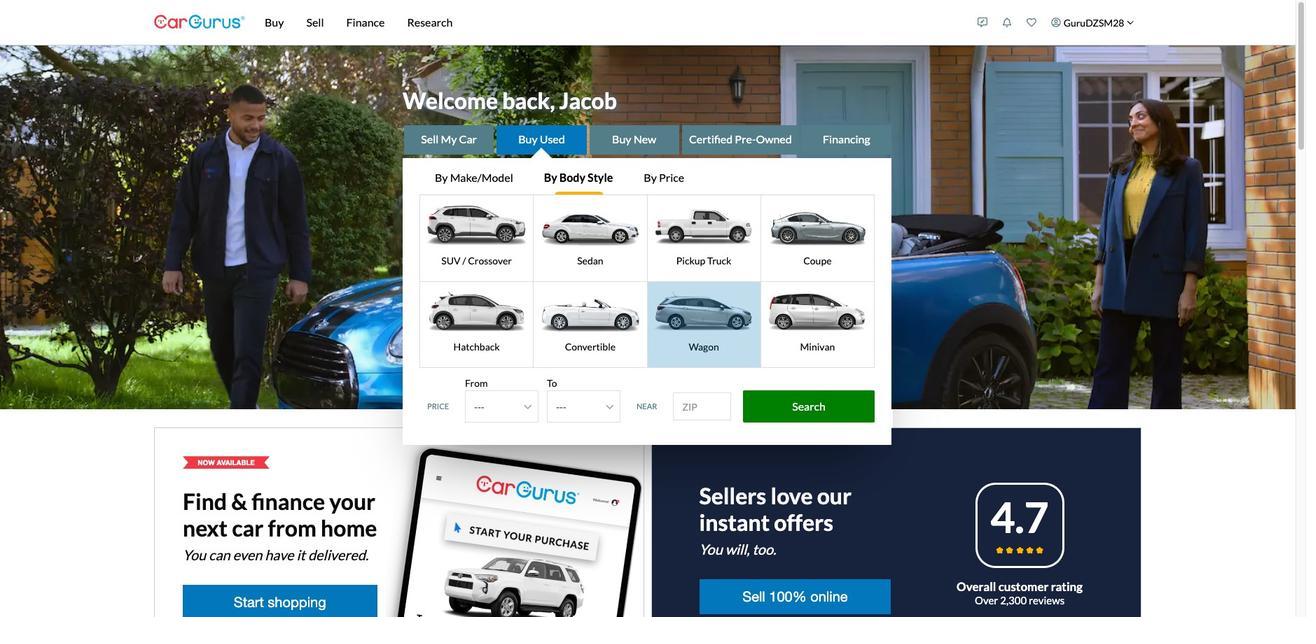Task type: vqa. For each thing, say whether or not it's contained in the screenshot.
the middle By
yes



Task type: locate. For each thing, give the bounding box(es) containing it.
by for by price
[[644, 171, 657, 185]]

gurudzsm28 menu
[[971, 3, 1142, 42]]

coupe body style image
[[765, 196, 870, 255]]

3 by from the left
[[644, 171, 657, 185]]

sell left my
[[421, 133, 439, 146]]

start shopping
[[234, 595, 326, 611]]

sell inside button
[[743, 589, 765, 605]]

certified pre-owned
[[689, 133, 792, 146]]

0 horizontal spatial you
[[183, 547, 206, 564]]

menu bar
[[245, 0, 971, 45]]

sell left 100%
[[743, 589, 765, 605]]

you left "will,"
[[699, 542, 723, 558]]

cargurus logo homepage link image
[[154, 2, 245, 42]]

truck
[[707, 255, 732, 267]]

list box
[[420, 196, 875, 369]]

sedan option
[[534, 196, 648, 282]]

by
[[435, 171, 448, 185], [544, 171, 557, 185], [644, 171, 657, 185]]

sell for sell my car
[[421, 133, 439, 146]]

sell inside dropdown button
[[306, 15, 324, 29]]

welcome back, jacob
[[403, 87, 617, 114]]

2 horizontal spatial buy
[[612, 133, 631, 146]]

convertible
[[565, 341, 616, 353]]

0 horizontal spatial by
[[435, 171, 448, 185]]

from down hatchback in the bottom left of the page
[[465, 377, 488, 389]]

1 vertical spatial from
[[268, 515, 316, 542]]

minivan
[[800, 341, 835, 353]]

add a car review image
[[978, 18, 988, 27]]

certified
[[689, 133, 733, 146]]

1 by from the left
[[435, 171, 448, 185]]

you left can
[[183, 547, 206, 564]]

over
[[975, 594, 998, 607]]

menu bar containing buy
[[245, 0, 971, 45]]

price
[[659, 171, 684, 185], [427, 402, 449, 411]]

1 vertical spatial sell
[[421, 133, 439, 146]]

1 vertical spatial price
[[427, 402, 449, 411]]

finance
[[346, 15, 385, 29]]

style
[[588, 171, 613, 185]]

delivered.
[[308, 547, 369, 564]]

buy left new
[[612, 133, 631, 146]]

pickup
[[676, 255, 706, 267]]

1 horizontal spatial by
[[544, 171, 557, 185]]

cargurus logo homepage link link
[[154, 2, 245, 42]]

find & finance your next car from home you can even have it delivered.
[[183, 488, 377, 564]]

home
[[321, 515, 377, 542]]

buy
[[265, 15, 284, 29], [518, 133, 538, 146], [612, 133, 631, 146]]

Zip telephone field
[[673, 393, 731, 421]]

pre-
[[735, 133, 756, 146]]

0 horizontal spatial from
[[268, 515, 316, 542]]

by down my
[[435, 171, 448, 185]]

you inside the find & finance your next car from home you can even have it delivered.
[[183, 547, 206, 564]]

by price
[[644, 171, 684, 185]]

buy used
[[518, 133, 565, 146]]

start
[[234, 595, 264, 611]]

finance
[[252, 488, 325, 516]]

will,
[[725, 542, 750, 558]]

2 by from the left
[[544, 171, 557, 185]]

1 horizontal spatial sell
[[421, 133, 439, 146]]

you
[[699, 542, 723, 558], [183, 547, 206, 564]]

even
[[233, 547, 262, 564]]

0 vertical spatial from
[[465, 377, 488, 389]]

can
[[209, 547, 230, 564]]

pickup truck
[[676, 255, 732, 267]]

1 horizontal spatial you
[[699, 542, 723, 558]]

by down new
[[644, 171, 657, 185]]

buy inside popup button
[[265, 15, 284, 29]]

from
[[465, 377, 488, 389], [268, 515, 316, 542]]

suv
[[442, 255, 461, 267]]

new
[[634, 133, 657, 146]]

2 horizontal spatial by
[[644, 171, 657, 185]]

your
[[329, 488, 376, 516]]

sell 100% online button
[[699, 580, 891, 615]]

by left body
[[544, 171, 557, 185]]

now available
[[198, 459, 255, 467]]

suv / crossover
[[442, 255, 512, 267]]

minivan body style image
[[765, 282, 870, 341]]

sell
[[306, 15, 324, 29], [421, 133, 439, 146], [743, 589, 765, 605]]

0 horizontal spatial sell
[[306, 15, 324, 29]]

coupe option
[[761, 196, 875, 282]]

sellers love our instant offers you will, too.
[[699, 483, 852, 558]]

buy left used
[[518, 133, 538, 146]]

sell for sell 100% online
[[743, 589, 765, 605]]

our
[[817, 483, 852, 510]]

0 vertical spatial price
[[659, 171, 684, 185]]

chevron down image
[[1127, 19, 1134, 26]]

suv / crossover option
[[420, 196, 534, 282]]

sell button
[[295, 0, 335, 45]]

overall customer rating over 2,300 reviews
[[957, 580, 1083, 607]]

2 vertical spatial sell
[[743, 589, 765, 605]]

from up it
[[268, 515, 316, 542]]

0 vertical spatial sell
[[306, 15, 324, 29]]

coupe
[[804, 255, 832, 267]]

by body style
[[544, 171, 613, 185]]

wagon option
[[648, 282, 761, 369]]

2,300
[[1000, 594, 1027, 607]]

buy for buy new
[[612, 133, 631, 146]]

buy button
[[254, 0, 295, 45]]

0 horizontal spatial buy
[[265, 15, 284, 29]]

financing
[[823, 133, 870, 146]]

/
[[462, 255, 466, 267]]

sedan body style image
[[538, 196, 643, 255]]

buy left sell dropdown button
[[265, 15, 284, 29]]

1 horizontal spatial buy
[[518, 133, 538, 146]]

next
[[183, 515, 228, 542]]

start shopping button
[[183, 586, 377, 618]]

sellers
[[699, 483, 766, 510]]

2 horizontal spatial sell
[[743, 589, 765, 605]]

sell right buy popup button
[[306, 15, 324, 29]]

None submit
[[743, 391, 875, 423]]

online
[[811, 589, 848, 605]]



Task type: describe. For each thing, give the bounding box(es) containing it.
now
[[198, 459, 215, 467]]

instant
[[699, 509, 770, 537]]

sedan
[[577, 255, 603, 267]]

pickup truck option
[[648, 196, 761, 282]]

love
[[771, 483, 813, 510]]

&
[[231, 488, 247, 516]]

body
[[559, 171, 586, 185]]

hatchback option
[[420, 282, 534, 369]]

4.7
[[991, 493, 1049, 543]]

minivan option
[[761, 282, 875, 369]]

buy for buy used
[[518, 133, 538, 146]]

reviews
[[1029, 594, 1065, 607]]

gurudzsm28
[[1064, 16, 1124, 28]]

convertible option
[[534, 282, 648, 369]]

by make/model
[[435, 171, 513, 185]]

convertible body style image
[[538, 282, 643, 341]]

have
[[265, 547, 294, 564]]

finance button
[[335, 0, 396, 45]]

customer
[[999, 580, 1049, 595]]

open notifications image
[[1002, 18, 1012, 27]]

owned
[[756, 133, 792, 146]]

user icon image
[[1051, 18, 1061, 27]]

0 horizontal spatial price
[[427, 402, 449, 411]]

near
[[637, 402, 657, 411]]

back,
[[502, 87, 555, 114]]

available
[[217, 459, 255, 467]]

jacob
[[559, 87, 617, 114]]

sell for sell
[[306, 15, 324, 29]]

1 horizontal spatial from
[[465, 377, 488, 389]]

you inside sellers love our instant offers you will, too.
[[699, 542, 723, 558]]

my
[[441, 133, 457, 146]]

make/model
[[450, 171, 513, 185]]

welcome
[[403, 87, 498, 114]]

offers
[[774, 509, 834, 537]]

to
[[547, 377, 557, 389]]

hatchback body style image
[[424, 282, 529, 341]]

wagon
[[689, 341, 719, 353]]

used
[[540, 133, 565, 146]]

by for by body style
[[544, 171, 557, 185]]

from inside the find & finance your next car from home you can even have it delivered.
[[268, 515, 316, 542]]

research button
[[396, 0, 464, 45]]

sell my car
[[421, 133, 477, 146]]

car
[[232, 515, 264, 542]]

suv / crossover body style image
[[424, 196, 529, 255]]

too.
[[753, 542, 776, 558]]

pickup truck body style image
[[652, 196, 756, 255]]

buy for buy
[[265, 15, 284, 29]]

buy new
[[612, 133, 657, 146]]

overall
[[957, 580, 996, 595]]

crossover
[[468, 255, 512, 267]]

it
[[297, 547, 305, 564]]

wagon body style image
[[652, 282, 756, 341]]

hatchback
[[454, 341, 500, 353]]

100%
[[769, 589, 807, 605]]

shopping
[[268, 595, 326, 611]]

sell 100% online
[[743, 589, 848, 605]]

saved cars image
[[1027, 18, 1037, 27]]

by for by make/model
[[435, 171, 448, 185]]

find
[[183, 488, 227, 516]]

research
[[407, 15, 453, 29]]

list box containing suv / crossover
[[420, 196, 875, 369]]

gurudzsm28 button
[[1044, 3, 1142, 42]]

car
[[459, 133, 477, 146]]

rating
[[1051, 580, 1083, 595]]

1 horizontal spatial price
[[659, 171, 684, 185]]



